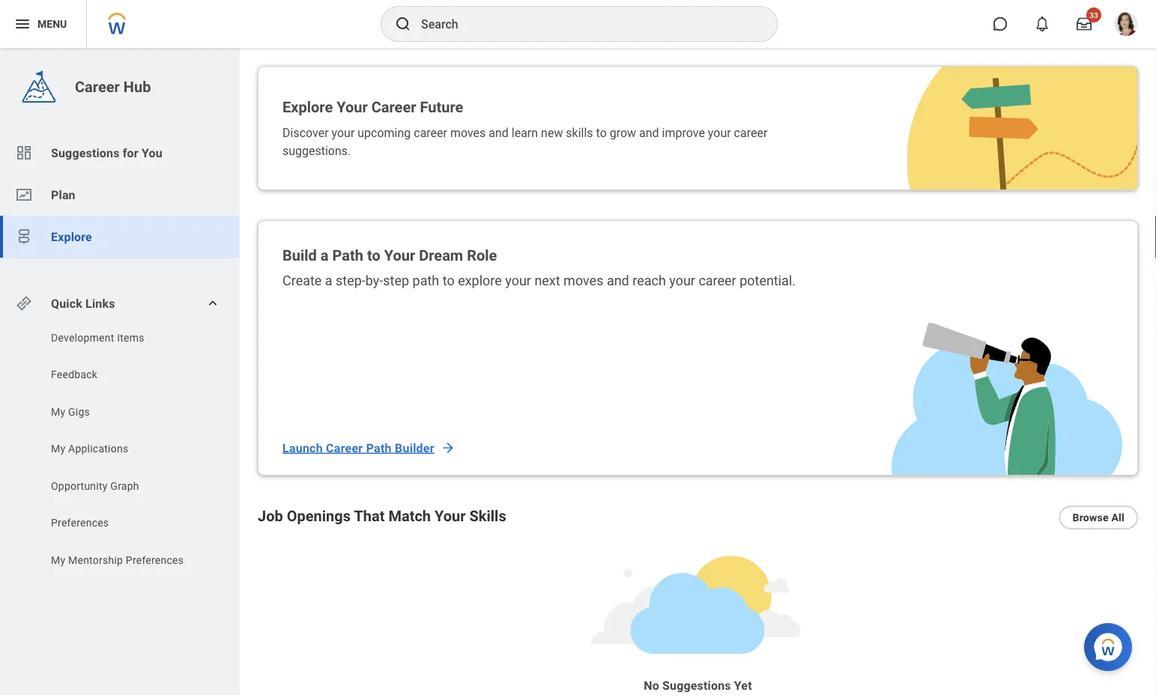 Task type: locate. For each thing, give the bounding box(es) containing it.
1 vertical spatial path
[[366, 441, 392, 455]]

suggestions left for
[[51, 146, 120, 160]]

2 horizontal spatial to
[[596, 126, 607, 140]]

yet
[[735, 679, 752, 693]]

1 vertical spatial a
[[325, 273, 333, 289]]

your left "skills"
[[435, 508, 466, 525]]

career hub
[[75, 78, 151, 96]]

feedback
[[51, 369, 98, 381]]

opportunity graph link
[[49, 479, 204, 494]]

job
[[258, 508, 283, 525]]

0 vertical spatial moves
[[451, 126, 486, 140]]

suggestions
[[51, 146, 120, 160], [663, 679, 731, 693]]

0 horizontal spatial explore
[[51, 230, 92, 244]]

1 vertical spatial moves
[[564, 273, 604, 289]]

preferences down opportunity
[[51, 517, 109, 530]]

career left hub
[[75, 78, 120, 96]]

dashboard image
[[15, 144, 33, 162]]

1 horizontal spatial to
[[443, 273, 455, 289]]

to left grow
[[596, 126, 607, 140]]

1 horizontal spatial moves
[[564, 273, 604, 289]]

your
[[332, 126, 355, 140], [708, 126, 731, 140], [505, 273, 531, 289], [670, 273, 696, 289]]

to right path
[[443, 273, 455, 289]]

to up the by-
[[367, 247, 381, 264]]

moves right next
[[564, 273, 604, 289]]

my for my applications
[[51, 443, 65, 455]]

0 horizontal spatial suggestions
[[51, 146, 120, 160]]

openings
[[287, 508, 351, 525]]

a
[[321, 247, 329, 264], [325, 273, 333, 289]]

1 horizontal spatial and
[[607, 273, 630, 289]]

path
[[332, 247, 364, 264], [366, 441, 392, 455]]

my for my gigs
[[51, 406, 65, 418]]

career right improve
[[734, 126, 768, 140]]

and left "learn"
[[489, 126, 509, 140]]

0 vertical spatial path
[[332, 247, 364, 264]]

preferences
[[51, 517, 109, 530], [126, 554, 184, 567]]

onboarding home image
[[15, 186, 33, 204]]

path left builder
[[366, 441, 392, 455]]

to
[[596, 126, 607, 140], [367, 247, 381, 264], [443, 273, 455, 289]]

a right build
[[321, 247, 329, 264]]

career left potential.
[[699, 273, 737, 289]]

1 vertical spatial explore
[[51, 230, 92, 244]]

1 vertical spatial my
[[51, 443, 65, 455]]

0 vertical spatial suggestions
[[51, 146, 120, 160]]

suggestions right no
[[663, 679, 731, 693]]

1 vertical spatial to
[[367, 247, 381, 264]]

that
[[354, 508, 385, 525]]

1 vertical spatial list
[[0, 331, 240, 572]]

discover your upcoming career moves and learn new skills to grow and improve your career suggestions.
[[283, 126, 768, 158]]

job openings that match your skills
[[258, 508, 507, 525]]

and for grow
[[640, 126, 659, 140]]

1 vertical spatial career
[[372, 98, 416, 116]]

0 vertical spatial my
[[51, 406, 65, 418]]

graph
[[110, 480, 139, 493]]

profile logan mcneil image
[[1115, 12, 1139, 39]]

path up step-
[[332, 247, 364, 264]]

1 horizontal spatial explore
[[283, 98, 333, 116]]

moves
[[451, 126, 486, 140], [564, 273, 604, 289]]

2 vertical spatial to
[[443, 273, 455, 289]]

applications
[[68, 443, 128, 455]]

career down future at the left of the page
[[414, 126, 448, 140]]

2 horizontal spatial your
[[435, 508, 466, 525]]

1 vertical spatial suggestions
[[663, 679, 731, 693]]

opportunity graph
[[51, 480, 139, 493]]

suggestions for you
[[51, 146, 163, 160]]

improve
[[662, 126, 705, 140]]

my applications link
[[49, 442, 204, 457]]

my mentorship preferences link
[[49, 553, 204, 568]]

33 button
[[1068, 7, 1102, 40]]

step-
[[336, 273, 366, 289]]

gigs
[[68, 406, 90, 418]]

and left reach
[[607, 273, 630, 289]]

a left step-
[[325, 273, 333, 289]]

career inside button
[[326, 441, 363, 455]]

1 vertical spatial your
[[384, 247, 416, 264]]

your up 'upcoming'
[[337, 98, 368, 116]]

my mentorship preferences
[[51, 554, 184, 567]]

my left mentorship
[[51, 554, 65, 567]]

launch career path builder icon image
[[892, 323, 1123, 475]]

0 horizontal spatial moves
[[451, 126, 486, 140]]

builder
[[395, 441, 435, 455]]

your
[[337, 98, 368, 116], [384, 247, 416, 264], [435, 508, 466, 525]]

2 vertical spatial my
[[51, 554, 65, 567]]

2 horizontal spatial and
[[640, 126, 659, 140]]

explore down plan
[[51, 230, 92, 244]]

1 horizontal spatial career
[[326, 441, 363, 455]]

my left gigs
[[51, 406, 65, 418]]

career right launch
[[326, 441, 363, 455]]

1 my from the top
[[51, 406, 65, 418]]

development
[[51, 332, 114, 344]]

0 vertical spatial to
[[596, 126, 607, 140]]

0 vertical spatial explore
[[283, 98, 333, 116]]

1 vertical spatial preferences
[[126, 554, 184, 567]]

create a step-by-step path to explore your next moves and reach your career potential.
[[283, 273, 796, 289]]

explore
[[283, 98, 333, 116], [51, 230, 92, 244]]

0 horizontal spatial career
[[75, 78, 120, 96]]

my down 'my gigs'
[[51, 443, 65, 455]]

path inside launch career path builder button
[[366, 441, 392, 455]]

moves inside discover your upcoming career moves and learn new skills to grow and improve your career suggestions.
[[451, 126, 486, 140]]

explore inside explore link
[[51, 230, 92, 244]]

career
[[414, 126, 448, 140], [734, 126, 768, 140], [699, 273, 737, 289]]

menu button
[[0, 0, 86, 48]]

plan
[[51, 188, 76, 202]]

a for build
[[321, 247, 329, 264]]

2 my from the top
[[51, 443, 65, 455]]

2 vertical spatial your
[[435, 508, 466, 525]]

browse all link
[[1060, 506, 1139, 530]]

you
[[142, 146, 163, 160]]

list
[[0, 132, 240, 258], [0, 331, 240, 572]]

to inside discover your upcoming career moves and learn new skills to grow and improve your career suggestions.
[[596, 126, 607, 140]]

and right grow
[[640, 126, 659, 140]]

0 vertical spatial a
[[321, 247, 329, 264]]

1 horizontal spatial path
[[366, 441, 392, 455]]

plan link
[[0, 174, 240, 216]]

launch
[[283, 441, 323, 455]]

career
[[75, 78, 120, 96], [372, 98, 416, 116], [326, 441, 363, 455]]

1 horizontal spatial your
[[384, 247, 416, 264]]

0 vertical spatial list
[[0, 132, 240, 258]]

3 my from the top
[[51, 554, 65, 567]]

and for moves
[[607, 273, 630, 289]]

build a path to your dream role
[[283, 247, 497, 264]]

my gigs link
[[49, 405, 204, 420]]

new
[[541, 126, 563, 140]]

2 horizontal spatial career
[[372, 98, 416, 116]]

your up step
[[384, 247, 416, 264]]

justify image
[[13, 15, 31, 33]]

1 horizontal spatial suggestions
[[663, 679, 731, 693]]

preferences down preferences link
[[126, 554, 184, 567]]

2 list from the top
[[0, 331, 240, 572]]

chevron up small image
[[205, 296, 220, 311]]

33
[[1090, 10, 1099, 19]]

browse all
[[1073, 512, 1125, 524]]

my for my mentorship preferences
[[51, 554, 65, 567]]

potential.
[[740, 273, 796, 289]]

mentorship
[[68, 554, 123, 567]]

0 horizontal spatial your
[[337, 98, 368, 116]]

for
[[123, 146, 139, 160]]

step
[[383, 273, 409, 289]]

my
[[51, 406, 65, 418], [51, 443, 65, 455], [51, 554, 65, 567]]

quick links
[[51, 297, 115, 311]]

explore up discover
[[283, 98, 333, 116]]

and
[[489, 126, 509, 140], [640, 126, 659, 140], [607, 273, 630, 289]]

0 horizontal spatial path
[[332, 247, 364, 264]]

2 vertical spatial career
[[326, 441, 363, 455]]

moves down future at the left of the page
[[451, 126, 486, 140]]

1 list from the top
[[0, 132, 240, 258]]

0 horizontal spatial preferences
[[51, 517, 109, 530]]

your right reach
[[670, 273, 696, 289]]

role
[[467, 247, 497, 264]]

development items
[[51, 332, 144, 344]]

career for potential.
[[699, 273, 737, 289]]

career up 'upcoming'
[[372, 98, 416, 116]]

Search Workday  search field
[[421, 7, 747, 40]]

learn
[[512, 126, 538, 140]]



Task type: vqa. For each thing, say whether or not it's contained in the screenshot.
search field
no



Task type: describe. For each thing, give the bounding box(es) containing it.
list containing suggestions for you
[[0, 132, 240, 258]]

build
[[283, 247, 317, 264]]

upcoming
[[358, 126, 411, 140]]

search image
[[394, 15, 412, 33]]

items
[[117, 332, 144, 344]]

list containing development items
[[0, 331, 240, 572]]

all
[[1112, 512, 1125, 524]]

career for suggestions.
[[734, 126, 768, 140]]

suggestions for you link
[[0, 132, 240, 174]]

suggestions inside list
[[51, 146, 120, 160]]

quick
[[51, 297, 82, 311]]

next
[[535, 273, 561, 289]]

path for a
[[332, 247, 364, 264]]

skills
[[470, 508, 507, 525]]

skills
[[566, 126, 593, 140]]

links
[[86, 297, 115, 311]]

menu
[[37, 18, 67, 30]]

browse
[[1073, 512, 1109, 524]]

explore
[[458, 273, 502, 289]]

path
[[413, 273, 440, 289]]

timeline milestone image
[[15, 228, 33, 246]]

by-
[[366, 273, 383, 289]]

feedback link
[[49, 368, 204, 383]]

opportunity
[[51, 480, 108, 493]]

no suggestions yet
[[644, 679, 752, 693]]

0 horizontal spatial to
[[367, 247, 381, 264]]

explore for explore
[[51, 230, 92, 244]]

path for career
[[366, 441, 392, 455]]

your for to
[[384, 247, 416, 264]]

a for create
[[325, 273, 333, 289]]

0 vertical spatial preferences
[[51, 517, 109, 530]]

create
[[283, 273, 322, 289]]

explore link
[[0, 216, 240, 258]]

suggestions.
[[283, 144, 351, 158]]

0 horizontal spatial and
[[489, 126, 509, 140]]

arrow right image
[[441, 441, 456, 456]]

your for match
[[435, 508, 466, 525]]

0 vertical spatial career
[[75, 78, 120, 96]]

dream
[[419, 247, 463, 264]]

quick links element
[[15, 289, 228, 319]]

launch career path builder button
[[283, 433, 456, 463]]

no
[[644, 679, 660, 693]]

inbox large image
[[1077, 16, 1092, 31]]

discover
[[283, 126, 329, 140]]

your up suggestions.
[[332, 126, 355, 140]]

my gigs
[[51, 406, 90, 418]]

hub
[[124, 78, 151, 96]]

explore your career future
[[283, 98, 464, 116]]

link image
[[15, 295, 33, 313]]

launch career path builder
[[283, 441, 435, 455]]

grow
[[610, 126, 637, 140]]

your left next
[[505, 273, 531, 289]]

match
[[389, 508, 431, 525]]

your right improve
[[708, 126, 731, 140]]

reach
[[633, 273, 666, 289]]

1 horizontal spatial preferences
[[126, 554, 184, 567]]

development items link
[[49, 331, 204, 346]]

future
[[420, 98, 464, 116]]

preferences link
[[49, 516, 204, 531]]

notifications large image
[[1035, 16, 1050, 31]]

0 vertical spatial your
[[337, 98, 368, 116]]

explore for explore your career future
[[283, 98, 333, 116]]

my applications
[[51, 443, 128, 455]]



